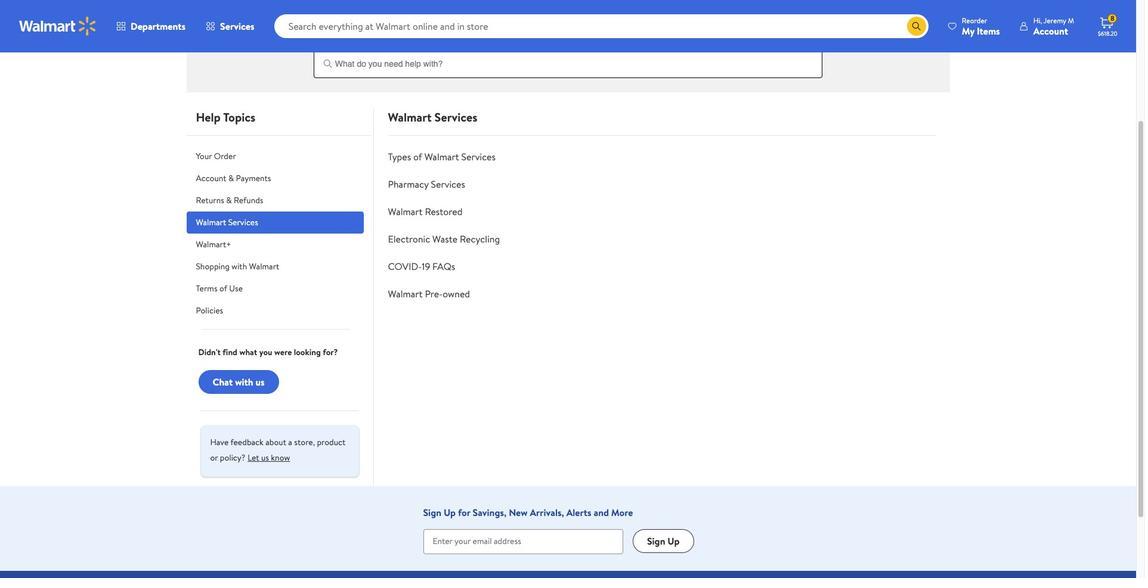 Task type: vqa. For each thing, say whether or not it's contained in the screenshot.
one debit
no



Task type: locate. For each thing, give the bounding box(es) containing it.
What do you need help with? search field
[[314, 50, 823, 78]]

walmart services up types of walmart services link
[[388, 109, 478, 125]]

0 vertical spatial us
[[256, 376, 265, 389]]

2 vertical spatial &
[[226, 195, 232, 206]]

find
[[223, 347, 238, 359]]

1 horizontal spatial of
[[414, 150, 422, 163]]

1 vertical spatial us
[[261, 452, 269, 464]]

walmart down pharmacy
[[388, 205, 423, 218]]

account left $618.20
[[1034, 24, 1069, 37]]

with right chat
[[235, 376, 253, 389]]

of for types
[[414, 150, 422, 163]]

sign for sign up
[[647, 535, 666, 548]]

or down have at the bottom
[[210, 452, 218, 464]]

1 vertical spatial walmart services
[[196, 217, 258, 229]]

0 vertical spatial returns & refunds link
[[653, 0, 823, 26]]

walmart up walmart+
[[196, 217, 226, 229]]

walmart up pharmacy services
[[425, 150, 459, 163]]

sign up for savings, new arrivals, alerts and more
[[423, 507, 633, 520]]

sign
[[423, 507, 442, 520], [647, 535, 666, 548]]

us down the you
[[256, 376, 265, 389]]

arrivals,
[[530, 507, 564, 520]]

of for terms
[[220, 283, 227, 295]]

payments
[[236, 172, 271, 184]]

pre-
[[425, 288, 443, 301]]

1 horizontal spatial refunds
[[742, 2, 772, 14]]

more
[[612, 507, 633, 520]]

0 horizontal spatial walmart services
[[196, 217, 258, 229]]

departments button
[[106, 12, 196, 41]]

up for sign up
[[668, 535, 680, 548]]

1 vertical spatial account
[[196, 172, 226, 184]]

1 horizontal spatial or
[[542, 2, 550, 14]]

of inside 'link'
[[220, 283, 227, 295]]

0 vertical spatial with
[[232, 261, 247, 273]]

reorder
[[962, 15, 988, 25]]

terms of use
[[196, 283, 243, 295]]

us
[[256, 376, 265, 389], [261, 452, 269, 464]]

&
[[735, 2, 740, 14], [228, 172, 234, 184], [226, 195, 232, 206]]

of right types on the top of the page
[[414, 150, 422, 163]]

1 horizontal spatial returns & refunds
[[705, 2, 772, 14]]

0 horizontal spatial up
[[444, 507, 456, 520]]

search
[[316, 38, 341, 50]]

order right "an" at the right top
[[589, 2, 611, 14]]

topics
[[223, 109, 256, 125]]

walmart down walmart+ link at left
[[249, 261, 279, 273]]

or right the edit
[[542, 2, 550, 14]]

walmart+
[[196, 239, 231, 251]]

order up the account & payments in the top left of the page
[[214, 150, 236, 162]]

covid-19 faqs
[[388, 260, 455, 273]]

your right track
[[389, 2, 405, 14]]

types of walmart services link
[[388, 150, 496, 163]]

of
[[414, 150, 422, 163], [220, 283, 227, 295]]

account
[[1034, 24, 1069, 37], [196, 172, 226, 184]]

1 vertical spatial returns & refunds link
[[186, 190, 364, 212]]

account inside hi, jeremy m account
[[1034, 24, 1069, 37]]

track your order link
[[314, 0, 483, 26]]

us right let
[[261, 452, 269, 464]]

returns
[[705, 2, 733, 14], [196, 195, 224, 206]]

of left use
[[220, 283, 227, 295]]

0 vertical spatial returns
[[705, 2, 733, 14]]

account down your order
[[196, 172, 226, 184]]

returns & refunds
[[705, 2, 772, 14], [196, 195, 263, 206]]

policies
[[196, 305, 223, 317]]

0 horizontal spatial account
[[196, 172, 226, 184]]

0 horizontal spatial of
[[220, 283, 227, 295]]

0 vertical spatial walmart services
[[388, 109, 478, 125]]

hi,
[[1034, 15, 1043, 25]]

chat with us
[[213, 376, 265, 389]]

1 vertical spatial sign
[[647, 535, 666, 548]]

your
[[389, 2, 405, 14], [196, 150, 212, 162]]

up for sign up for savings, new arrivals, alerts and more
[[444, 507, 456, 520]]

shopping with walmart link
[[186, 256, 364, 278]]

chat with us button
[[198, 371, 279, 394]]

0 vertical spatial account
[[1034, 24, 1069, 37]]

order
[[407, 2, 429, 14], [589, 2, 611, 14], [214, 150, 236, 162]]

1 vertical spatial of
[[220, 283, 227, 295]]

1 vertical spatial up
[[668, 535, 680, 548]]

know
[[271, 452, 290, 464]]

account inside account & payments link
[[196, 172, 226, 184]]

help topics
[[196, 109, 256, 125]]

0 vertical spatial your
[[389, 2, 405, 14]]

sign for sign up for savings, new arrivals, alerts and more
[[423, 507, 442, 520]]

1 vertical spatial or
[[210, 452, 218, 464]]

returns & refunds link
[[653, 0, 823, 26], [186, 190, 364, 212]]

services
[[220, 20, 255, 33], [435, 109, 478, 125], [462, 150, 496, 163], [431, 178, 465, 191], [228, 217, 258, 229]]

1 horizontal spatial walmart services
[[388, 109, 478, 125]]

electronic waste recycling link
[[388, 233, 500, 246]]

you
[[259, 347, 272, 359]]

8
[[1111, 13, 1115, 23]]

what
[[240, 347, 257, 359]]

0 horizontal spatial refunds
[[234, 195, 263, 206]]

1 vertical spatial returns & refunds
[[196, 195, 263, 206]]

up
[[444, 507, 456, 520], [668, 535, 680, 548]]

and
[[594, 507, 609, 520]]

1 vertical spatial refunds
[[234, 195, 263, 206]]

with inside button
[[235, 376, 253, 389]]

Search help topics search field
[[314, 38, 823, 78]]

pharmacy services link
[[388, 178, 465, 191]]

Enter your email address field
[[423, 530, 623, 555]]

walmart up types on the top of the page
[[388, 109, 432, 125]]

Walmart Site-Wide search field
[[274, 14, 929, 38]]

about
[[266, 437, 286, 449]]

didn't find what you were looking for?
[[198, 347, 338, 359]]

0 horizontal spatial returns & refunds
[[196, 195, 263, 206]]

0 horizontal spatial your
[[196, 150, 212, 162]]

an
[[579, 2, 587, 14]]

0 vertical spatial up
[[444, 507, 456, 520]]

with for walmart
[[232, 261, 247, 273]]

track your order
[[368, 2, 429, 14]]

edit
[[526, 2, 540, 14]]

types of walmart services
[[388, 150, 496, 163]]

walmart restored link
[[388, 205, 463, 218]]

1 horizontal spatial account
[[1034, 24, 1069, 37]]

walmart image
[[19, 17, 97, 36]]

walmart services up walmart+
[[196, 217, 258, 229]]

sign up button
[[633, 530, 694, 554]]

feedback
[[231, 437, 264, 449]]

0 vertical spatial sign
[[423, 507, 442, 520]]

1 horizontal spatial up
[[668, 535, 680, 548]]

0 horizontal spatial sign
[[423, 507, 442, 520]]

didn't
[[198, 347, 221, 359]]

alerts
[[567, 507, 592, 520]]

shopping with walmart
[[196, 261, 279, 273]]

topics
[[361, 38, 383, 50]]

with up use
[[232, 261, 247, 273]]

your order
[[196, 150, 236, 162]]

sign inside button
[[647, 535, 666, 548]]

1 horizontal spatial your
[[389, 2, 405, 14]]

0 horizontal spatial returns
[[196, 195, 224, 206]]

1 horizontal spatial sign
[[647, 535, 666, 548]]

your up the account & payments in the top left of the page
[[196, 150, 212, 162]]

0 vertical spatial of
[[414, 150, 422, 163]]

walmart
[[388, 109, 432, 125], [425, 150, 459, 163], [388, 205, 423, 218], [196, 217, 226, 229], [249, 261, 279, 273], [388, 288, 423, 301]]

edit or cancel an order link
[[483, 0, 653, 26]]

up inside button
[[668, 535, 680, 548]]

walmart pre-owned
[[388, 288, 470, 301]]

order right track
[[407, 2, 429, 14]]

1 vertical spatial with
[[235, 376, 253, 389]]

0 horizontal spatial or
[[210, 452, 218, 464]]

or inside have feedback about a store, product or policy?
[[210, 452, 218, 464]]

or
[[542, 2, 550, 14], [210, 452, 218, 464]]

with
[[232, 261, 247, 273], [235, 376, 253, 389]]

help
[[343, 38, 359, 50]]

walmart inside shopping with walmart link
[[249, 261, 279, 273]]

account & payments link
[[186, 168, 364, 190]]

new
[[509, 507, 528, 520]]

covid-19 faqs link
[[388, 260, 455, 273]]



Task type: describe. For each thing, give the bounding box(es) containing it.
walmart+ link
[[186, 234, 364, 256]]

pharmacy services
[[388, 178, 465, 191]]

savings,
[[473, 507, 507, 520]]

hi, jeremy m account
[[1034, 15, 1075, 37]]

for
[[458, 507, 471, 520]]

your order link
[[186, 146, 364, 168]]

0 vertical spatial refunds
[[742, 2, 772, 14]]

owned
[[443, 288, 470, 301]]

items
[[977, 24, 1000, 37]]

electronic
[[388, 233, 430, 246]]

walmart down covid-
[[388, 288, 423, 301]]

0 vertical spatial or
[[542, 2, 550, 14]]

product
[[317, 437, 346, 449]]

let us know
[[248, 452, 290, 464]]

services button
[[196, 12, 265, 41]]

with for us
[[235, 376, 253, 389]]

walmart pre-owned link
[[388, 288, 470, 301]]

faqs
[[433, 260, 455, 273]]

let
[[248, 452, 259, 464]]

search help topics
[[316, 38, 383, 50]]

1 vertical spatial &
[[228, 172, 234, 184]]

cancel
[[552, 2, 577, 14]]

have
[[210, 437, 229, 449]]

0 horizontal spatial order
[[214, 150, 236, 162]]

$618.20
[[1098, 29, 1118, 38]]

walmart services link
[[186, 212, 364, 234]]

departments
[[131, 20, 186, 33]]

walmart inside "walmart services" link
[[196, 217, 226, 229]]

waste
[[433, 233, 458, 246]]

walmart restored
[[388, 205, 463, 218]]

policies link
[[186, 300, 364, 322]]

search icon image
[[912, 21, 922, 31]]

help
[[196, 109, 221, 125]]

m
[[1068, 15, 1075, 25]]

looking
[[294, 347, 321, 359]]

store,
[[294, 437, 315, 449]]

chat
[[213, 376, 233, 389]]

us inside button
[[256, 376, 265, 389]]

restored
[[425, 205, 463, 218]]

jeremy
[[1044, 15, 1067, 25]]

have feedback about a store, product or policy?
[[210, 437, 346, 464]]

0 vertical spatial returns & refunds
[[705, 2, 772, 14]]

0 horizontal spatial returns & refunds link
[[186, 190, 364, 212]]

services inside dropdown button
[[220, 20, 255, 33]]

for?
[[323, 347, 338, 359]]

account & payments
[[196, 172, 271, 184]]

types
[[388, 150, 411, 163]]

2 horizontal spatial order
[[589, 2, 611, 14]]

use
[[229, 283, 243, 295]]

terms of use link
[[186, 278, 364, 300]]

policy?
[[220, 452, 245, 464]]

Search search field
[[274, 14, 929, 38]]

let us know button
[[248, 449, 290, 468]]

shopping
[[196, 261, 230, 273]]

0 vertical spatial &
[[735, 2, 740, 14]]

1 horizontal spatial returns & refunds link
[[653, 0, 823, 26]]

us inside button
[[261, 452, 269, 464]]

edit or cancel an order
[[526, 2, 611, 14]]

sign up
[[647, 535, 680, 548]]

pharmacy
[[388, 178, 429, 191]]

were
[[274, 347, 292, 359]]

covid-
[[388, 260, 422, 273]]

terms
[[196, 283, 218, 295]]

19
[[422, 260, 430, 273]]

8 $618.20
[[1098, 13, 1118, 38]]

reorder my items
[[962, 15, 1000, 37]]

a
[[288, 437, 292, 449]]

1 vertical spatial your
[[196, 150, 212, 162]]

let us know link
[[248, 449, 290, 468]]

track
[[368, 2, 387, 14]]

my
[[962, 24, 975, 37]]

electronic waste recycling
[[388, 233, 500, 246]]

1 horizontal spatial order
[[407, 2, 429, 14]]

1 vertical spatial returns
[[196, 195, 224, 206]]

recycling
[[460, 233, 500, 246]]

1 horizontal spatial returns
[[705, 2, 733, 14]]



